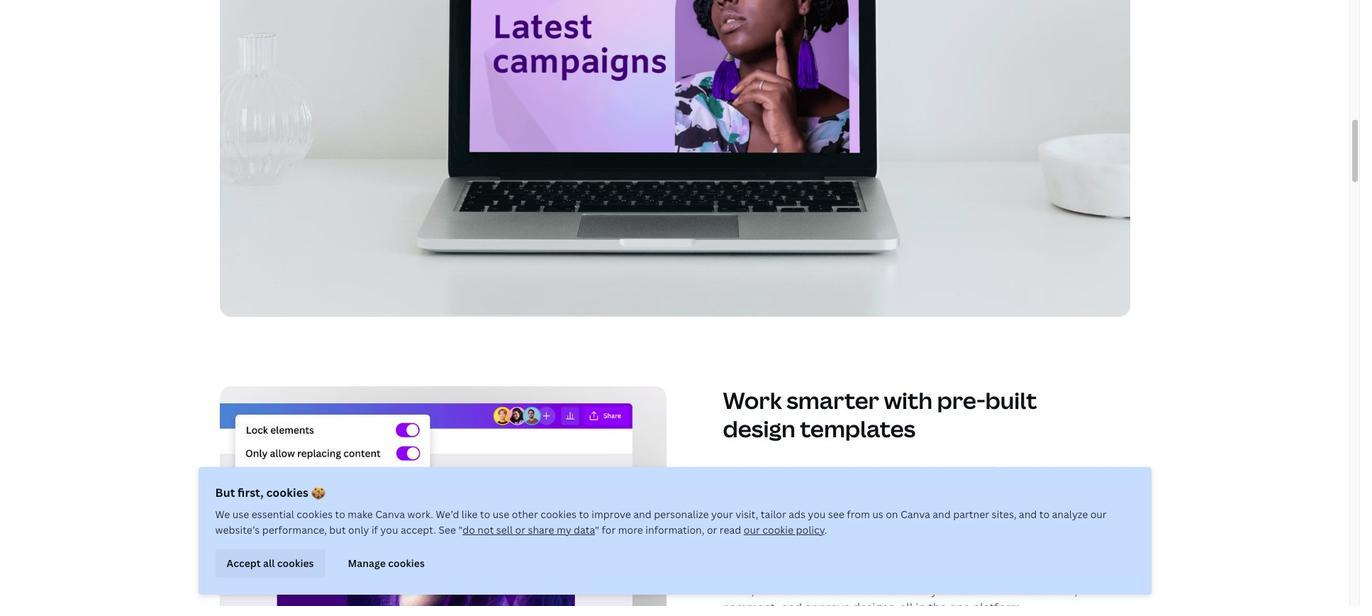 Task type: vqa. For each thing, say whether or not it's contained in the screenshot.
Ben within the Ben Nelson ben.nelson1980@gmail.com
no



Task type: describe. For each thing, give the bounding box(es) containing it.
don't waste time and money having designers or freelancers create from scratch. instead, use your design resources to create reusable branded templates in canva that anyone can access to create content quickly - from internal branded presentations to a video showcasing your latest products. once designed, you can lock templates so they can be used again and again while maintaining your brand's look and feel. to improve work productivity even more, canva has built-in workflows so your team can collaborate, comment, and approve designs, all in the one platform.
[[723, 464, 1090, 606]]

to left analyze
[[1040, 508, 1050, 521]]

.
[[825, 523, 827, 537]]

smarter
[[787, 385, 879, 416]]

canva up if
[[375, 508, 405, 521]]

to
[[870, 566, 883, 582]]

our inside the we use essential cookies to make canva work. we'd like to use other cookies to improve and personalize your visit, tailor ads you see from us on canva and partner sites, and to analyze our website's performance, but only if you accept. see "
[[1091, 508, 1107, 521]]

improve inside the we use essential cookies to make canva work. we'd like to use other cookies to improve and personalize your visit, tailor ads you see from us on canva and partner sites, and to analyze our website's performance, but only if you accept. see "
[[592, 508, 631, 521]]

lock
[[1038, 532, 1061, 548]]

or inside don't waste time and money having designers or freelancers create from scratch. instead, use your design resources to create reusable branded templates in canva that anyone can access to create content quickly - from internal branded presentations to a video showcasing your latest products. once designed, you can lock templates so they can be used again and again while maintaining your brand's look and feel. to improve work productivity even more, canva has built-in workflows so your team can collaborate, comment, and approve designs, all in the one platform.
[[976, 464, 988, 480]]

team
[[959, 583, 987, 599]]

0 vertical spatial create
[[1055, 464, 1090, 480]]

not
[[478, 523, 494, 537]]

built-
[[816, 583, 845, 599]]

comment,
[[723, 600, 779, 606]]

you inside don't waste time and money having designers or freelancers create from scratch. instead, use your design resources to create reusable branded templates in canva that anyone can access to create content quickly - from internal branded presentations to a video showcasing your latest products. once designed, you can lock templates so they can be used again and again while maintaining your brand's look and feel. to improve work productivity even more, canva has built-in workflows so your team can collaborate, comment, and approve designs, all in the one platform.
[[993, 532, 1013, 548]]

feel.
[[844, 566, 868, 582]]

used
[[863, 549, 889, 565]]

our cookie policy link
[[744, 523, 825, 537]]

sell
[[496, 523, 513, 537]]

partner
[[953, 508, 989, 521]]

can down a
[[1016, 532, 1036, 548]]

work
[[723, 385, 782, 416]]

🍪
[[311, 485, 325, 501]]

access
[[971, 498, 1008, 514]]

only
[[348, 523, 369, 537]]

designers
[[920, 464, 973, 480]]

while
[[979, 549, 1008, 565]]

canva up internal
[[843, 498, 877, 514]]

designs,
[[853, 600, 897, 606]]

information,
[[646, 523, 705, 537]]

and up instead,
[[818, 464, 839, 480]]

your up more,
[[723, 566, 748, 582]]

on
[[886, 508, 898, 521]]

built
[[986, 385, 1037, 416]]

2 vertical spatial templates
[[723, 549, 778, 565]]

ui - locked elements (1) image
[[220, 387, 666, 606]]

improve inside don't waste time and money having designers or freelancers create from scratch. instead, use your design resources to create reusable branded templates in canva that anyone can access to create content quickly - from internal branded presentations to a video showcasing your latest products. once designed, you can lock templates so they can be used again and again while maintaining your brand's look and feel. to improve work productivity even more, canva has built-in workflows so your team can collaborate, comment, and approve designs, all in the one platform.
[[886, 566, 931, 582]]

that
[[880, 498, 903, 514]]

0 horizontal spatial in
[[830, 498, 840, 514]]

they
[[797, 549, 821, 565]]

0 horizontal spatial or
[[515, 523, 526, 537]]

even
[[1033, 566, 1060, 582]]

latest
[[817, 532, 848, 548]]

the
[[929, 600, 947, 606]]

we
[[215, 508, 230, 521]]

do not sell or share my data " for more information, or read our cookie policy .
[[463, 523, 827, 537]]

your up that
[[867, 481, 892, 497]]

share
[[528, 523, 554, 537]]

and up work
[[924, 549, 945, 565]]

1 horizontal spatial or
[[707, 523, 717, 537]]

can down latest
[[824, 549, 844, 565]]

" inside the we use essential cookies to make canva work. we'd like to use other cookies to improve and personalize your visit, tailor ads you see from us on canva and partner sites, and to analyze our website's performance, but only if you accept. see "
[[459, 523, 463, 537]]

instead,
[[799, 481, 843, 497]]

a
[[1035, 515, 1041, 531]]

quickly
[[769, 515, 808, 531]]

analyze
[[1052, 508, 1088, 521]]

platform.
[[973, 600, 1024, 606]]

internal
[[847, 515, 889, 531]]

maintaining
[[1010, 549, 1074, 565]]

manage
[[348, 557, 386, 570]]

my
[[557, 523, 571, 537]]

collaborate,
[[1012, 583, 1078, 599]]

canva down the "brand's"
[[757, 583, 791, 599]]

design inside work smarter with pre-built design templates
[[723, 414, 796, 444]]

manage cookies button
[[337, 550, 436, 578]]

1 again from the left
[[892, 549, 921, 565]]

cookies up 'essential'
[[266, 485, 309, 501]]

money
[[842, 464, 879, 480]]

your inside the we use essential cookies to make canva work. we'd like to use other cookies to improve and personalize your visit, tailor ads you see from us on canva and partner sites, and to analyze our website's performance, but only if you accept. see "
[[711, 508, 733, 521]]

canva right on
[[901, 508, 930, 521]]

with
[[884, 385, 933, 416]]

can up platform.
[[990, 583, 1010, 599]]

accept all cookies
[[227, 557, 314, 570]]

but
[[215, 485, 235, 501]]

resources
[[934, 481, 988, 497]]

content
[[723, 515, 766, 531]]

to up access
[[990, 481, 1002, 497]]

but
[[329, 523, 346, 537]]

from inside the we use essential cookies to make canva work. we'd like to use other cookies to improve and personalize your visit, tailor ads you see from us on canva and partner sites, and to analyze our website's performance, but only if you accept. see "
[[847, 508, 870, 521]]

cookie
[[763, 523, 794, 537]]

work
[[934, 566, 960, 582]]

showcasing
[[723, 532, 786, 548]]

visit,
[[736, 508, 759, 521]]

design inside don't waste time and money having designers or freelancers create from scratch. instead, use your design resources to create reusable branded templates in canva that anyone can access to create content quickly - from internal branded presentations to a video showcasing your latest products. once designed, you can lock templates so they can be used again and again while maintaining your brand's look and feel. to improve work productivity even more, canva has built-in workflows so your team can collaborate, comment, and approve designs, all in the one platform.
[[895, 481, 931, 497]]

policy
[[796, 523, 825, 537]]



Task type: locate. For each thing, give the bounding box(es) containing it.
and up do not sell or share my data " for more information, or read our cookie policy .
[[634, 508, 652, 521]]

workflows
[[858, 583, 913, 599]]

we'd
[[436, 508, 459, 521]]

accept.
[[401, 523, 436, 537]]

1 horizontal spatial improve
[[886, 566, 931, 582]]

1 horizontal spatial all
[[900, 600, 913, 606]]

brand's
[[751, 566, 792, 582]]

0 horizontal spatial our
[[744, 523, 760, 537]]

so up the
[[916, 583, 929, 599]]

and right sites,
[[1019, 508, 1037, 521]]

designed,
[[938, 532, 990, 548]]

and
[[818, 464, 839, 480], [634, 508, 652, 521], [933, 508, 951, 521], [1019, 508, 1037, 521], [924, 549, 945, 565], [820, 566, 841, 582], [782, 600, 802, 606]]

improve up "for"
[[592, 508, 631, 521]]

but first, cookies 🍪
[[215, 485, 325, 501]]

2 horizontal spatial from
[[847, 508, 870, 521]]

make
[[348, 508, 373, 521]]

performance,
[[262, 523, 327, 537]]

productivity
[[963, 566, 1031, 582]]

ui - video thumbnail (new creative) (12) image
[[220, 0, 1130, 317]]

has
[[794, 583, 813, 599]]

in left the
[[916, 600, 926, 606]]

you up policy
[[808, 508, 826, 521]]

canva
[[843, 498, 877, 514], [375, 508, 405, 521], [901, 508, 930, 521], [757, 583, 791, 599]]

" right the see
[[459, 523, 463, 537]]

freelancers
[[990, 464, 1053, 480]]

0 horizontal spatial you
[[380, 523, 398, 537]]

all inside don't waste time and money having designers or freelancers create from scratch. instead, use your design resources to create reusable branded templates in canva that anyone can access to create content quickly - from internal branded presentations to a video showcasing your latest products. once designed, you can lock templates so they can be used again and again while maintaining your brand's look and feel. to improve work productivity even more, canva has built-in workflows so your team can collaborate, comment, and approve designs, all in the one platform.
[[900, 600, 913, 606]]

0 vertical spatial design
[[723, 414, 796, 444]]

data
[[574, 523, 595, 537]]

1 horizontal spatial from
[[818, 515, 844, 531]]

for
[[602, 523, 616, 537]]

branded
[[723, 498, 770, 514], [892, 515, 939, 531]]

your
[[867, 481, 892, 497], [711, 508, 733, 521], [789, 532, 814, 548], [723, 566, 748, 582], [931, 583, 956, 599]]

to up "but"
[[335, 508, 345, 521]]

1 horizontal spatial in
[[845, 583, 855, 599]]

all
[[263, 557, 275, 570], [900, 600, 913, 606]]

cookies inside button
[[277, 557, 314, 570]]

cookies down accept.
[[388, 557, 425, 570]]

and left partner
[[933, 508, 951, 521]]

0 horizontal spatial branded
[[723, 498, 770, 514]]

us
[[873, 508, 884, 521]]

templates down showcasing on the right of the page
[[723, 549, 778, 565]]

so left they
[[781, 549, 794, 565]]

scratch.
[[752, 481, 796, 497]]

all inside button
[[263, 557, 275, 570]]

1 vertical spatial in
[[845, 583, 855, 599]]

0 horizontal spatial again
[[892, 549, 921, 565]]

see
[[439, 523, 456, 537]]

can down "resources"
[[948, 498, 968, 514]]

2 " from the left
[[595, 523, 599, 537]]

look
[[795, 566, 818, 582]]

branded up content
[[723, 498, 770, 514]]

accept
[[227, 557, 261, 570]]

create
[[1055, 464, 1090, 480], [1005, 481, 1040, 497], [1025, 498, 1060, 514]]

use up sell
[[493, 508, 510, 521]]

your up they
[[789, 532, 814, 548]]

all right accept at bottom left
[[263, 557, 275, 570]]

improve
[[592, 508, 631, 521], [886, 566, 931, 582]]

cookies up my
[[541, 508, 577, 521]]

all down workflows
[[900, 600, 913, 606]]

2 horizontal spatial use
[[845, 481, 865, 497]]

1 vertical spatial design
[[895, 481, 931, 497]]

pre-
[[937, 385, 986, 416]]

design up anyone
[[895, 481, 931, 497]]

again down once
[[892, 549, 921, 565]]

0 vertical spatial our
[[1091, 508, 1107, 521]]

1 horizontal spatial design
[[895, 481, 931, 497]]

1 horizontal spatial use
[[493, 508, 510, 521]]

more
[[618, 523, 643, 537]]

see
[[828, 508, 845, 521]]

one
[[950, 600, 970, 606]]

don't
[[723, 464, 753, 480]]

presentations
[[941, 515, 1017, 531]]

again
[[892, 549, 921, 565], [947, 549, 976, 565]]

create up a
[[1025, 498, 1060, 514]]

0 vertical spatial branded
[[723, 498, 770, 514]]

improve up workflows
[[886, 566, 931, 582]]

use
[[845, 481, 865, 497], [232, 508, 249, 521], [493, 508, 510, 521]]

work smarter with pre-built design templates
[[723, 385, 1037, 444]]

1 horizontal spatial again
[[947, 549, 976, 565]]

1 vertical spatial our
[[744, 523, 760, 537]]

read
[[720, 523, 741, 537]]

templates up quickly
[[772, 498, 828, 514]]

more,
[[723, 583, 755, 599]]

1 horizontal spatial our
[[1091, 508, 1107, 521]]

do
[[463, 523, 475, 537]]

use down the money
[[845, 481, 865, 497]]

1 vertical spatial create
[[1005, 481, 1040, 497]]

2 horizontal spatial or
[[976, 464, 988, 480]]

0 horizontal spatial "
[[459, 523, 463, 537]]

tailor
[[761, 508, 786, 521]]

other
[[512, 508, 538, 521]]

to right the like
[[480, 508, 490, 521]]

cookies down performance,
[[277, 557, 314, 570]]

products.
[[850, 532, 903, 548]]

personalize
[[654, 508, 709, 521]]

2 horizontal spatial you
[[993, 532, 1013, 548]]

create up reusable
[[1055, 464, 1090, 480]]

templates inside work smarter with pre-built design templates
[[800, 414, 916, 444]]

we use essential cookies to make canva work. we'd like to use other cookies to improve and personalize your visit, tailor ads you see from us on canva and partner sites, and to analyze our website's performance, but only if you accept. see "
[[215, 508, 1107, 537]]

0 vertical spatial so
[[781, 549, 794, 565]]

from up latest
[[818, 515, 844, 531]]

in down instead,
[[830, 498, 840, 514]]

ads
[[789, 508, 806, 521]]

you up the while
[[993, 532, 1013, 548]]

accept all cookies button
[[215, 550, 325, 578]]

templates
[[800, 414, 916, 444], [772, 498, 828, 514], [723, 549, 778, 565]]

waste
[[756, 464, 788, 480]]

or up "resources"
[[976, 464, 988, 480]]

0 horizontal spatial so
[[781, 549, 794, 565]]

0 vertical spatial all
[[263, 557, 275, 570]]

from
[[723, 481, 750, 497], [847, 508, 870, 521], [818, 515, 844, 531]]

and down has on the right bottom of the page
[[782, 600, 802, 606]]

video
[[1044, 515, 1074, 531]]

1 vertical spatial improve
[[886, 566, 931, 582]]

website's
[[215, 523, 260, 537]]

1 horizontal spatial branded
[[892, 515, 939, 531]]

having
[[882, 464, 918, 480]]

our down visit,
[[744, 523, 760, 537]]

0 vertical spatial templates
[[800, 414, 916, 444]]

to
[[990, 481, 1002, 497], [1010, 498, 1022, 514], [335, 508, 345, 521], [480, 508, 490, 521], [579, 508, 589, 521], [1040, 508, 1050, 521], [1020, 515, 1032, 531]]

to up data
[[579, 508, 589, 521]]

1 " from the left
[[459, 523, 463, 537]]

from down the don't
[[723, 481, 750, 497]]

manage cookies
[[348, 557, 425, 570]]

2 vertical spatial in
[[916, 600, 926, 606]]

cookies
[[266, 485, 309, 501], [297, 508, 333, 521], [541, 508, 577, 521], [277, 557, 314, 570], [388, 557, 425, 570]]

use up website's
[[232, 508, 249, 521]]

or left read at the right of the page
[[707, 523, 717, 537]]

like
[[462, 508, 478, 521]]

0 vertical spatial in
[[830, 498, 840, 514]]

design
[[723, 414, 796, 444], [895, 481, 931, 497]]

cookies down '🍪'
[[297, 508, 333, 521]]

do not sell or share my data link
[[463, 523, 595, 537]]

1 vertical spatial branded
[[892, 515, 939, 531]]

reusable
[[1042, 481, 1090, 497]]

-
[[811, 515, 815, 531]]

1 vertical spatial so
[[916, 583, 929, 599]]

0 horizontal spatial from
[[723, 481, 750, 497]]

time
[[791, 464, 815, 480]]

work.
[[408, 508, 433, 521]]

approve
[[805, 600, 850, 606]]

to left a
[[1020, 515, 1032, 531]]

you
[[808, 508, 826, 521], [380, 523, 398, 537], [993, 532, 1013, 548]]

1 horizontal spatial "
[[595, 523, 599, 537]]

design up waste
[[723, 414, 796, 444]]

1 horizontal spatial you
[[808, 508, 826, 521]]

use inside don't waste time and money having designers or freelancers create from scratch. instead, use your design resources to create reusable branded templates in canva that anyone can access to create content quickly - from internal branded presentations to a video showcasing your latest products. once designed, you can lock templates so they can be used again and again while maintaining your brand's look and feel. to improve work productivity even more, canva has built-in workflows so your team can collaborate, comment, and approve designs, all in the one platform.
[[845, 481, 865, 497]]

"
[[459, 523, 463, 537], [595, 523, 599, 537]]

0 horizontal spatial all
[[263, 557, 275, 570]]

you right if
[[380, 523, 398, 537]]

your up the
[[931, 583, 956, 599]]

" left "for"
[[595, 523, 599, 537]]

or
[[976, 464, 988, 480], [515, 523, 526, 537], [707, 523, 717, 537]]

create down freelancers
[[1005, 481, 1040, 497]]

cookies inside button
[[388, 557, 425, 570]]

and up built-
[[820, 566, 841, 582]]

if
[[372, 523, 378, 537]]

2 horizontal spatial in
[[916, 600, 926, 606]]

our right analyze
[[1091, 508, 1107, 521]]

from left us
[[847, 508, 870, 521]]

2 again from the left
[[947, 549, 976, 565]]

0 horizontal spatial design
[[723, 414, 796, 444]]

or right sell
[[515, 523, 526, 537]]

essential
[[252, 508, 294, 521]]

once
[[906, 532, 935, 548]]

0 vertical spatial improve
[[592, 508, 631, 521]]

branded up once
[[892, 515, 939, 531]]

0 horizontal spatial use
[[232, 508, 249, 521]]

to right access
[[1010, 498, 1022, 514]]

1 horizontal spatial so
[[916, 583, 929, 599]]

again down designed,
[[947, 549, 976, 565]]

be
[[846, 549, 860, 565]]

sites,
[[992, 508, 1017, 521]]

1 vertical spatial templates
[[772, 498, 828, 514]]

in
[[830, 498, 840, 514], [845, 583, 855, 599], [916, 600, 926, 606]]

first,
[[238, 485, 264, 501]]

0 horizontal spatial improve
[[592, 508, 631, 521]]

2 vertical spatial create
[[1025, 498, 1060, 514]]

1 vertical spatial all
[[900, 600, 913, 606]]

in down the feel.
[[845, 583, 855, 599]]

templates up the money
[[800, 414, 916, 444]]

your up read at the right of the page
[[711, 508, 733, 521]]



